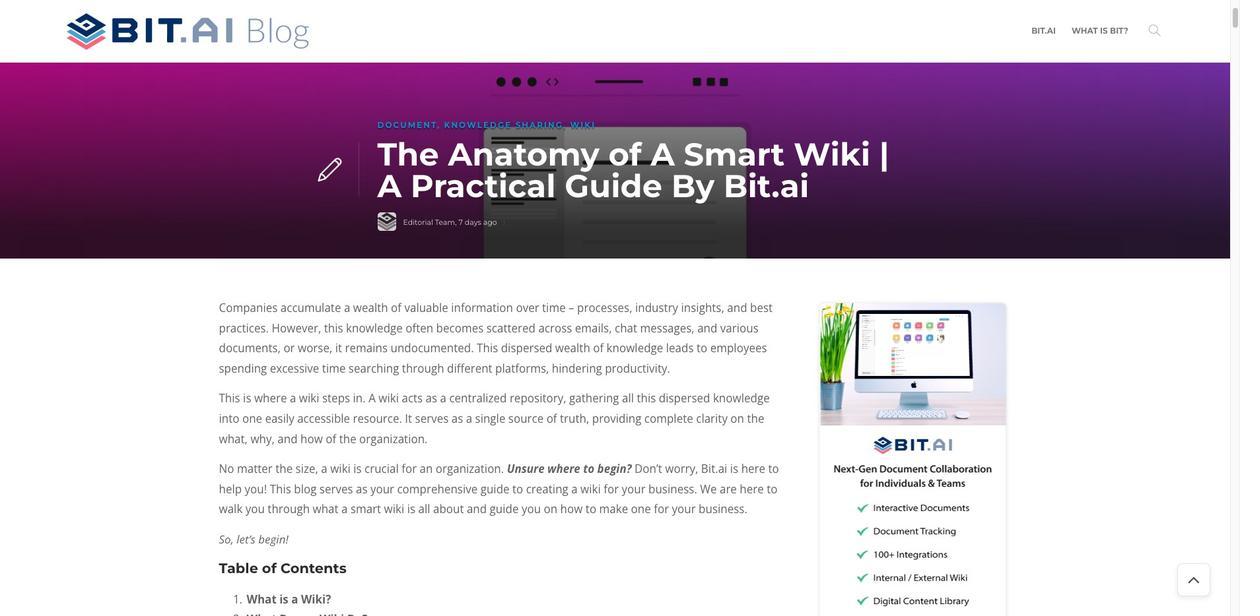 Task type: describe. For each thing, give the bounding box(es) containing it.
various
[[720, 321, 759, 336]]

a right "size,"
[[321, 462, 327, 477]]

comprehensive
[[397, 482, 478, 497]]

smart
[[684, 135, 785, 174]]

emails,
[[575, 321, 612, 336]]

are
[[720, 482, 737, 497]]

0 vertical spatial guide
[[481, 482, 510, 497]]

a inside "companies accumulate a wealth of valuable information over time – processes, industry insights, and best practices. however, this knowledge often becomes scattered across emails, chat messages, and various documents, or worse, it remains undocumented. this dispersed wealth of knowledge leads to employees spending excessive time searching through different platforms, hindering productivity."
[[344, 300, 350, 316]]

spending
[[219, 361, 267, 376]]

about
[[433, 502, 464, 517]]

serves inside steps in. a wiki acts as a centralized repository, gathering all this dispersed knowledge into one easily accessible resource. it serves as a single source of truth, providing complete clarity on the what, why, and how of the organization.
[[415, 411, 449, 427]]

this inside steps in. a wiki acts as a centralized repository, gathering all this dispersed knowledge into one easily accessible resource. it serves as a single source of truth, providing complete clarity on the what, why, and how of the organization.
[[637, 391, 656, 406]]

|
[[879, 135, 889, 174]]

gathering
[[569, 391, 619, 406]]

in.
[[353, 391, 366, 406]]

leads
[[666, 341, 694, 356]]

how inside steps in. a wiki acts as a centralized repository, gathering all this dispersed knowledge into one easily accessible resource. it serves as a single source of truth, providing complete clarity on the what, why, and how of the organization.
[[300, 432, 323, 447]]

1 horizontal spatial for
[[604, 482, 619, 497]]

contents
[[280, 560, 347, 577]]

bit blog image
[[62, 10, 319, 53]]

a right the creating in the bottom of the page
[[571, 482, 578, 497]]

no matter the size, a wiki is crucial for an organization. unsure where to begin?
[[219, 462, 632, 477]]

1 horizontal spatial business.
[[699, 502, 748, 517]]

is down spending
[[243, 391, 251, 406]]

centralized
[[449, 391, 507, 406]]

1 horizontal spatial where
[[547, 462, 580, 477]]

wiki right smart
[[384, 502, 404, 517]]

2 horizontal spatial your
[[672, 502, 696, 517]]

guide
[[565, 167, 662, 205]]

1 horizontal spatial as
[[426, 391, 437, 406]]

valuable
[[404, 300, 448, 316]]

into
[[219, 411, 239, 427]]

make
[[599, 502, 628, 517]]

is left bit?
[[1100, 26, 1108, 36]]

it
[[405, 411, 412, 427]]

excessive
[[270, 361, 319, 376]]

smart
[[351, 502, 381, 517]]

industry
[[635, 300, 678, 316]]

dispersed inside steps in. a wiki acts as a centralized repository, gathering all this dispersed knowledge into one easily accessible resource. it serves as a single source of truth, providing complete clarity on the what, why, and how of the organization.
[[659, 391, 710, 406]]

1 vertical spatial this
[[219, 391, 240, 406]]

processes,
[[577, 300, 632, 316]]

0 horizontal spatial wealth
[[353, 300, 388, 316]]

0 vertical spatial time
[[542, 300, 566, 316]]

accumulate
[[281, 300, 341, 316]]

the
[[377, 135, 439, 174]]

0 horizontal spatial ,
[[437, 120, 441, 130]]

organization. inside steps in. a wiki acts as a centralized repository, gathering all this dispersed knowledge into one easily accessible resource. it serves as a single source of truth, providing complete clarity on the what, why, and how of the organization.
[[359, 432, 428, 447]]

is up are
[[730, 462, 738, 477]]

bit.ai link
[[1032, 8, 1056, 54]]

knowledge
[[444, 120, 512, 130]]

bit.ai inside don't worry, bit.ai is here to help you! this blog serves as your comprehensive guide to creating a wiki for your business. we are here to walk you through what a smart wiki is all about and guide you on how to make one for your business.
[[701, 462, 727, 477]]

and down insights,
[[697, 321, 717, 336]]

anatomy
[[448, 135, 600, 174]]

dispersed inside "companies accumulate a wealth of valuable information over time – processes, industry insights, and best practices. however, this knowledge often becomes scattered across emails, chat messages, and various documents, or worse, it remains undocumented. this dispersed wealth of knowledge leads to employees spending excessive time searching through different platforms, hindering productivity."
[[501, 341, 552, 356]]

let's
[[237, 532, 255, 547]]

steps in. a wiki acts as a centralized repository, gathering all this dispersed knowledge into one easily accessible resource. it serves as a single source of truth, providing complete clarity on the what, why, and how of the organization.
[[219, 391, 770, 447]]

0 horizontal spatial wiki
[[570, 120, 596, 130]]

1 horizontal spatial wiki
[[794, 135, 870, 174]]

wiki right "size,"
[[330, 462, 351, 477]]

this inside "companies accumulate a wealth of valuable information over time – processes, industry insights, and best practices. however, this knowledge often becomes scattered across emails, chat messages, and various documents, or worse, it remains undocumented. this dispersed wealth of knowledge leads to employees spending excessive time searching through different platforms, hindering productivity."
[[324, 321, 343, 336]]

1 horizontal spatial the
[[339, 432, 356, 447]]

on inside don't worry, bit.ai is here to help you! this blog serves as your comprehensive guide to creating a wiki for your business. we are here to walk you through what a smart wiki is all about and guide you on how to make one for your business.
[[544, 502, 557, 517]]

1 vertical spatial time
[[322, 361, 346, 376]]

best
[[750, 300, 773, 316]]

a left single
[[466, 411, 472, 427]]

all inside don't worry, bit.ai is here to help you! this blog serves as your comprehensive guide to creating a wiki for your business. we are here to walk you through what a smart wiki is all about and guide you on how to make one for your business.
[[418, 502, 430, 517]]

0 vertical spatial bit.ai
[[1032, 26, 1056, 36]]

and inside don't worry, bit.ai is here to help you! this blog serves as your comprehensive guide to creating a wiki for your business. we are here to walk you through what a smart wiki is all about and guide you on how to make one for your business.
[[467, 502, 487, 517]]

7
[[459, 218, 463, 227]]

ago
[[483, 218, 497, 227]]

1 vertical spatial knowledge
[[607, 341, 663, 356]]

–
[[569, 300, 574, 316]]

or
[[284, 341, 295, 356]]

0 vertical spatial here
[[741, 462, 765, 477]]

editorial team , 7 days ago
[[403, 218, 497, 227]]

2 horizontal spatial ,
[[563, 120, 567, 130]]

a right acts
[[440, 391, 446, 406]]

through inside don't worry, bit.ai is here to help you! this blog serves as your comprehensive guide to creating a wiki for your business. we are here to walk you through what a smart wiki is all about and guide you on how to make one for your business.
[[268, 502, 310, 517]]

repository,
[[510, 391, 566, 406]]

becomes
[[436, 321, 484, 336]]

different
[[447, 361, 492, 376]]

scattered
[[487, 321, 536, 336]]

remains
[[345, 341, 388, 356]]

steps
[[322, 391, 350, 406]]

a right the what
[[341, 502, 348, 517]]

crucial
[[365, 462, 399, 477]]

editorial
[[403, 218, 433, 227]]

hindering
[[552, 361, 602, 376]]

productivity.
[[605, 361, 670, 376]]

over
[[516, 300, 539, 316]]

knowledge sharing link
[[444, 120, 563, 130]]

is down table of contents at the bottom
[[279, 592, 288, 607]]

walk
[[219, 502, 243, 517]]

blog
[[294, 482, 317, 497]]

single
[[475, 411, 505, 427]]

to inside "companies accumulate a wealth of valuable information over time – processes, industry insights, and best practices. however, this knowledge often becomes scattered across emails, chat messages, and various documents, or worse, it remains undocumented. this dispersed wealth of knowledge leads to employees spending excessive time searching through different platforms, hindering productivity."
[[697, 341, 707, 356]]

bit?
[[1110, 26, 1129, 36]]

wiki inside steps in. a wiki acts as a centralized repository, gathering all this dispersed knowledge into one easily accessible resource. it serves as a single source of truth, providing complete clarity on the what, why, and how of the organization.
[[379, 391, 399, 406]]

1 horizontal spatial a
[[377, 167, 402, 205]]

companies accumulate a wealth of valuable information over time – processes, industry insights, and best practices. however, this knowledge often becomes scattered across emails, chat messages, and various documents, or worse, it remains undocumented. this dispersed wealth of knowledge leads to employees spending excessive time searching through different platforms, hindering productivity.
[[219, 300, 773, 376]]

size,
[[296, 462, 318, 477]]

resource.
[[353, 411, 402, 427]]

serves inside don't worry, bit.ai is here to help you! this blog serves as your comprehensive guide to creating a wiki for your business. we are here to walk you through what a smart wiki is all about and guide you on how to make one for your business.
[[320, 482, 353, 497]]

1 horizontal spatial your
[[622, 482, 646, 497]]

what
[[313, 502, 339, 517]]

this inside don't worry, bit.ai is here to help you! this blog serves as your comprehensive guide to creating a wiki for your business. we are here to walk you through what a smart wiki is all about and guide you on how to make one for your business.
[[270, 482, 291, 497]]

knowledge inside steps in. a wiki acts as a centralized repository, gathering all this dispersed knowledge into one easily accessible resource. it serves as a single source of truth, providing complete clarity on the what, why, and how of the organization.
[[713, 391, 770, 406]]

matter
[[237, 462, 273, 477]]

0 vertical spatial knowledge
[[346, 321, 403, 336]]

documents,
[[219, 341, 281, 356]]

don't
[[635, 462, 662, 477]]

wiki link
[[570, 120, 596, 130]]

team
[[435, 218, 455, 227]]

a up easily
[[290, 391, 296, 406]]



Task type: vqa. For each thing, say whether or not it's contained in the screenshot.
Active
no



Task type: locate. For each thing, give the bounding box(es) containing it.
providing
[[592, 411, 642, 427]]

0 horizontal spatial this
[[219, 391, 240, 406]]

0 horizontal spatial time
[[322, 361, 346, 376]]

1 vertical spatial all
[[418, 502, 430, 517]]

magnifier image
[[1149, 24, 1161, 36]]

0 vertical spatial business.
[[649, 482, 697, 497]]

all inside steps in. a wiki acts as a centralized repository, gathering all this dispersed knowledge into one easily accessible resource. it serves as a single source of truth, providing complete clarity on the what, why, and how of the organization.
[[622, 391, 634, 406]]

0 vertical spatial as
[[426, 391, 437, 406]]

1 horizontal spatial ,
[[455, 218, 457, 227]]

don't worry, bit.ai is here to help you! this blog serves as your comprehensive guide to creating a wiki for your business. we are here to walk you through what a smart wiki is all about and guide you on how to make one for your business.
[[219, 462, 779, 517]]

2 vertical spatial as
[[356, 482, 368, 497]]

an
[[420, 462, 433, 477]]

0 horizontal spatial organization.
[[359, 432, 428, 447]]

1 horizontal spatial on
[[731, 411, 744, 427]]

2 vertical spatial the
[[275, 462, 293, 477]]

on down the creating in the bottom of the page
[[544, 502, 557, 517]]

editorial team link
[[403, 218, 455, 227]]

wealth up 'remains'
[[353, 300, 388, 316]]

and right the about
[[467, 502, 487, 517]]

this up different
[[477, 341, 498, 356]]

where
[[254, 391, 287, 406], [547, 462, 580, 477]]

for down don't
[[654, 502, 669, 517]]

organization. down "it"
[[359, 432, 428, 447]]

knowledge up 'remains'
[[346, 321, 403, 336]]

for left the an
[[402, 462, 417, 477]]

2 vertical spatial knowledge
[[713, 391, 770, 406]]

1 horizontal spatial this
[[637, 391, 656, 406]]

1 vertical spatial on
[[544, 502, 557, 517]]

your down worry, in the right bottom of the page
[[672, 502, 696, 517]]

0 horizontal spatial you
[[245, 502, 265, 517]]

guide
[[481, 482, 510, 497], [490, 502, 519, 517]]

one up why,
[[242, 411, 262, 427]]

document , knowledge sharing , wiki the anatomy of a smart wiki | a practical guide by bit.ai
[[377, 120, 889, 205]]

so, let's begin!
[[219, 532, 288, 547]]

0 vertical spatial on
[[731, 411, 744, 427]]

source
[[508, 411, 544, 427]]

as right acts
[[426, 391, 437, 406]]

a inside steps in. a wiki acts as a centralized repository, gathering all this dispersed knowledge into one easily accessible resource. it serves as a single source of truth, providing complete clarity on the what, why, and how of the organization.
[[369, 391, 376, 406]]

0 horizontal spatial business.
[[649, 482, 697, 497]]

1 horizontal spatial organization.
[[436, 462, 504, 477]]

0 horizontal spatial your
[[370, 482, 394, 497]]

all down the comprehensive on the left of page
[[418, 502, 430, 517]]

table
[[219, 560, 258, 577]]

as inside don't worry, bit.ai is here to help you! this blog serves as your comprehensive guide to creating a wiki for your business. we are here to walk you through what a smart wiki is all about and guide you on how to make one for your business.
[[356, 482, 368, 497]]

knowledge up "productivity."
[[607, 341, 663, 356]]

a left wiki?
[[291, 592, 298, 607]]

the down accessible
[[339, 432, 356, 447]]

1 vertical spatial the
[[339, 432, 356, 447]]

acts
[[402, 391, 423, 406]]

business. down are
[[699, 502, 748, 517]]

through down 'undocumented.'
[[402, 361, 444, 376]]

dispersed up complete
[[659, 391, 710, 406]]

organization.
[[359, 432, 428, 447], [436, 462, 504, 477]]

0 horizontal spatial where
[[254, 391, 287, 406]]

wealth
[[353, 300, 388, 316], [555, 341, 590, 356]]

1 horizontal spatial time
[[542, 300, 566, 316]]

1 horizontal spatial this
[[270, 482, 291, 497]]

and inside steps in. a wiki acts as a centralized repository, gathering all this dispersed knowledge into one easily accessible resource. it serves as a single source of truth, providing complete clarity on the what, why, and how of the organization.
[[278, 432, 298, 447]]

why,
[[251, 432, 275, 447]]

1 horizontal spatial all
[[622, 391, 634, 406]]

1 vertical spatial where
[[547, 462, 580, 477]]

, left 7
[[455, 218, 457, 227]]

as
[[426, 391, 437, 406], [452, 411, 463, 427], [356, 482, 368, 497]]

time down it
[[322, 361, 346, 376]]

this inside "companies accumulate a wealth of valuable information over time – processes, industry insights, and best practices. however, this knowledge often becomes scattered across emails, chat messages, and various documents, or worse, it remains undocumented. this dispersed wealth of knowledge leads to employees spending excessive time searching through different platforms, hindering productivity."
[[477, 341, 498, 356]]

1 vertical spatial here
[[740, 482, 764, 497]]

1 horizontal spatial dispersed
[[659, 391, 710, 406]]

across
[[538, 321, 572, 336]]

practical
[[411, 167, 556, 205]]

this up complete
[[637, 391, 656, 406]]

and down easily
[[278, 432, 298, 447]]

0 vertical spatial for
[[402, 462, 417, 477]]

0 vertical spatial this
[[477, 341, 498, 356]]

unsure
[[507, 462, 545, 477]]

what for what is bit?
[[1072, 26, 1098, 36]]

as up smart
[[356, 482, 368, 497]]

easily
[[265, 411, 294, 427]]

dispersed
[[501, 341, 552, 356], [659, 391, 710, 406]]

a
[[651, 135, 675, 174], [377, 167, 402, 205], [369, 391, 376, 406]]

0 vertical spatial wealth
[[353, 300, 388, 316]]

2 horizontal spatial the
[[747, 411, 764, 427]]

begin?
[[597, 462, 632, 477]]

a
[[344, 300, 350, 316], [290, 391, 296, 406], [440, 391, 446, 406], [466, 411, 472, 427], [321, 462, 327, 477], [571, 482, 578, 497], [341, 502, 348, 517], [291, 592, 298, 607]]

0 vertical spatial where
[[254, 391, 287, 406]]

2 vertical spatial this
[[270, 482, 291, 497]]

1 vertical spatial business.
[[699, 502, 748, 517]]

time
[[542, 300, 566, 316], [322, 361, 346, 376]]

what,
[[219, 432, 248, 447]]

sharing
[[516, 120, 563, 130]]

days
[[465, 218, 481, 227]]

wiki up make
[[581, 482, 601, 497]]

2 vertical spatial for
[[654, 502, 669, 517]]

is left 'crucial'
[[353, 462, 362, 477]]

how
[[300, 432, 323, 447], [560, 502, 583, 517]]

how down accessible
[[300, 432, 323, 447]]

where up the creating in the bottom of the page
[[547, 462, 580, 477]]

no
[[219, 462, 234, 477]]

2 horizontal spatial as
[[452, 411, 463, 427]]

this right "you!"
[[270, 482, 291, 497]]

it
[[335, 341, 342, 356]]

this
[[324, 321, 343, 336], [637, 391, 656, 406]]

companies
[[219, 300, 278, 316]]

for up make
[[604, 482, 619, 497]]

1 vertical spatial through
[[268, 502, 310, 517]]

a right the accumulate
[[344, 300, 350, 316]]

employees
[[710, 341, 767, 356]]

0 horizontal spatial how
[[300, 432, 323, 447]]

0 horizontal spatial for
[[402, 462, 417, 477]]

on inside steps in. a wiki acts as a centralized repository, gathering all this dispersed knowledge into one easily accessible resource. it serves as a single source of truth, providing complete clarity on the what, why, and how of the organization.
[[731, 411, 744, 427]]

wiki up accessible
[[299, 391, 319, 406]]

0 vertical spatial dispersed
[[501, 341, 552, 356]]

truth,
[[560, 411, 589, 427]]

of
[[609, 135, 642, 174], [391, 300, 402, 316], [593, 341, 604, 356], [547, 411, 557, 427], [326, 432, 336, 447], [262, 560, 277, 577]]

1 vertical spatial bit.ai
[[724, 167, 809, 205]]

2 horizontal spatial knowledge
[[713, 391, 770, 406]]

wiki?
[[301, 592, 331, 607]]

1 vertical spatial one
[[631, 502, 651, 517]]

0 vertical spatial the
[[747, 411, 764, 427]]

how down the creating in the bottom of the page
[[560, 502, 583, 517]]

messages,
[[640, 321, 695, 336]]

wiki up resource.
[[379, 391, 399, 406]]

information
[[451, 300, 513, 316]]

of inside "document , knowledge sharing , wiki the anatomy of a smart wiki | a practical guide by bit.ai"
[[609, 135, 642, 174]]

what is bit? link
[[1072, 8, 1129, 54]]

how inside don't worry, bit.ai is here to help you! this blog serves as your comprehensive guide to creating a wiki for your business. we are here to walk you through what a smart wiki is all about and guide you on how to make one for your business.
[[560, 502, 583, 517]]

your down don't
[[622, 482, 646, 497]]

1 vertical spatial wiki
[[794, 135, 870, 174]]

through down blog
[[268, 502, 310, 517]]

serves right "it"
[[415, 411, 449, 427]]

all
[[622, 391, 634, 406], [418, 502, 430, 517]]

2 horizontal spatial for
[[654, 502, 669, 517]]

you down the creating in the bottom of the page
[[522, 502, 541, 517]]

business. down worry, in the right bottom of the page
[[649, 482, 697, 497]]

0 horizontal spatial through
[[268, 502, 310, 517]]

organization. up the comprehensive on the left of page
[[436, 462, 504, 477]]

2 you from the left
[[522, 502, 541, 517]]

, left knowledge
[[437, 120, 441, 130]]

0 vertical spatial what
[[1072, 26, 1098, 36]]

1 vertical spatial as
[[452, 411, 463, 427]]

0 horizontal spatial on
[[544, 502, 557, 517]]

table of contents
[[219, 560, 347, 577]]

0 horizontal spatial what
[[247, 592, 277, 607]]

undocumented.
[[391, 341, 474, 356]]

what for what is a wiki?
[[247, 592, 277, 607]]

on right clarity
[[731, 411, 744, 427]]

one inside steps in. a wiki acts as a centralized repository, gathering all this dispersed knowledge into one easily accessible resource. it serves as a single source of truth, providing complete clarity on the what, why, and how of the organization.
[[242, 411, 262, 427]]

bit.ai
[[1032, 26, 1056, 36], [724, 167, 809, 205], [701, 462, 727, 477]]

chat
[[615, 321, 637, 336]]

what
[[1072, 26, 1098, 36], [247, 592, 277, 607]]

what is bit?
[[1072, 26, 1129, 36]]

this up it
[[324, 321, 343, 336]]

practices.
[[219, 321, 269, 336]]

1 vertical spatial guide
[[490, 502, 519, 517]]

1 horizontal spatial what
[[1072, 26, 1098, 36]]

7 days ago link
[[459, 218, 497, 227]]

and up various
[[727, 300, 747, 316]]

1 vertical spatial what
[[247, 592, 277, 607]]

bit.ai inside "document , knowledge sharing , wiki the anatomy of a smart wiki | a practical guide by bit.ai"
[[724, 167, 809, 205]]

0 horizontal spatial this
[[324, 321, 343, 336]]

the right clarity
[[747, 411, 764, 427]]

what left bit?
[[1072, 26, 1098, 36]]

insights,
[[681, 300, 724, 316]]

your down 'crucial'
[[370, 482, 394, 497]]

dispersed up the "platforms,"
[[501, 341, 552, 356]]

accessible
[[297, 411, 350, 427]]

0 vertical spatial how
[[300, 432, 323, 447]]

wiki left |
[[794, 135, 870, 174]]

is
[[1100, 26, 1108, 36], [243, 391, 251, 406], [353, 462, 362, 477], [730, 462, 738, 477], [407, 502, 415, 517], [279, 592, 288, 607]]

time left –
[[542, 300, 566, 316]]

1 vertical spatial serves
[[320, 482, 353, 497]]

the
[[747, 411, 764, 427], [339, 432, 356, 447], [275, 462, 293, 477]]

you!
[[245, 482, 267, 497]]

one right make
[[631, 502, 651, 517]]

1 vertical spatial wealth
[[555, 341, 590, 356]]

2 horizontal spatial a
[[651, 135, 675, 174]]

0 horizontal spatial one
[[242, 411, 262, 427]]

through inside "companies accumulate a wealth of valuable information over time – processes, industry insights, and best practices. however, this knowledge often becomes scattered across emails, chat messages, and various documents, or worse, it remains undocumented. this dispersed wealth of knowledge leads to employees spending excessive time searching through different platforms, hindering productivity."
[[402, 361, 444, 376]]

wiki
[[570, 120, 596, 130], [794, 135, 870, 174]]

0 horizontal spatial all
[[418, 502, 430, 517]]

document
[[377, 120, 437, 130]]

0 vertical spatial all
[[622, 391, 634, 406]]

worry,
[[665, 462, 698, 477]]

begin!
[[258, 532, 288, 547]]

often
[[406, 321, 433, 336]]

this up into
[[219, 391, 240, 406]]

you down "you!"
[[245, 502, 265, 517]]

1 vertical spatial how
[[560, 502, 583, 517]]

the left "size,"
[[275, 462, 293, 477]]

wealth up hindering at left
[[555, 341, 590, 356]]

1 horizontal spatial wealth
[[555, 341, 590, 356]]

0 vertical spatial this
[[324, 321, 343, 336]]

what down table of contents at the bottom
[[247, 592, 277, 607]]

knowledge up clarity
[[713, 391, 770, 406]]

searching
[[349, 361, 399, 376]]

creating
[[526, 482, 568, 497]]

is down the comprehensive on the left of page
[[407, 502, 415, 517]]

complete
[[644, 411, 693, 427]]

1 horizontal spatial serves
[[415, 411, 449, 427]]

so,
[[219, 532, 234, 547]]

1 vertical spatial for
[[604, 482, 619, 497]]

1 horizontal spatial knowledge
[[607, 341, 663, 356]]

1 vertical spatial this
[[637, 391, 656, 406]]

this is where a wiki
[[219, 391, 319, 406]]

,
[[437, 120, 441, 130], [563, 120, 567, 130], [455, 218, 457, 227]]

your
[[370, 482, 394, 497], [622, 482, 646, 497], [672, 502, 696, 517]]

, left wiki link
[[563, 120, 567, 130]]

0 vertical spatial one
[[242, 411, 262, 427]]

all up providing
[[622, 391, 634, 406]]

1 horizontal spatial how
[[560, 502, 583, 517]]

where up easily
[[254, 391, 287, 406]]

2 horizontal spatial this
[[477, 341, 498, 356]]

0 vertical spatial through
[[402, 361, 444, 376]]

document link
[[377, 120, 437, 130]]

1 vertical spatial dispersed
[[659, 391, 710, 406]]

2 vertical spatial bit.ai
[[701, 462, 727, 477]]

and
[[727, 300, 747, 316], [697, 321, 717, 336], [278, 432, 298, 447], [467, 502, 487, 517]]

0 horizontal spatial serves
[[320, 482, 353, 497]]

one
[[242, 411, 262, 427], [631, 502, 651, 517]]

0 vertical spatial wiki
[[570, 120, 596, 130]]

serves up the what
[[320, 482, 353, 497]]

1 horizontal spatial you
[[522, 502, 541, 517]]

1 horizontal spatial one
[[631, 502, 651, 517]]

by
[[671, 167, 715, 205]]

as down centralized
[[452, 411, 463, 427]]

1 you from the left
[[245, 502, 265, 517]]

business.
[[649, 482, 697, 497], [699, 502, 748, 517]]

wiki right sharing
[[570, 120, 596, 130]]

one inside don't worry, bit.ai is here to help you! this blog serves as your comprehensive guide to creating a wiki for your business. we are here to walk you through what a smart wiki is all about and guide you on how to make one for your business.
[[631, 502, 651, 517]]

0 horizontal spatial as
[[356, 482, 368, 497]]

0 horizontal spatial a
[[369, 391, 376, 406]]



